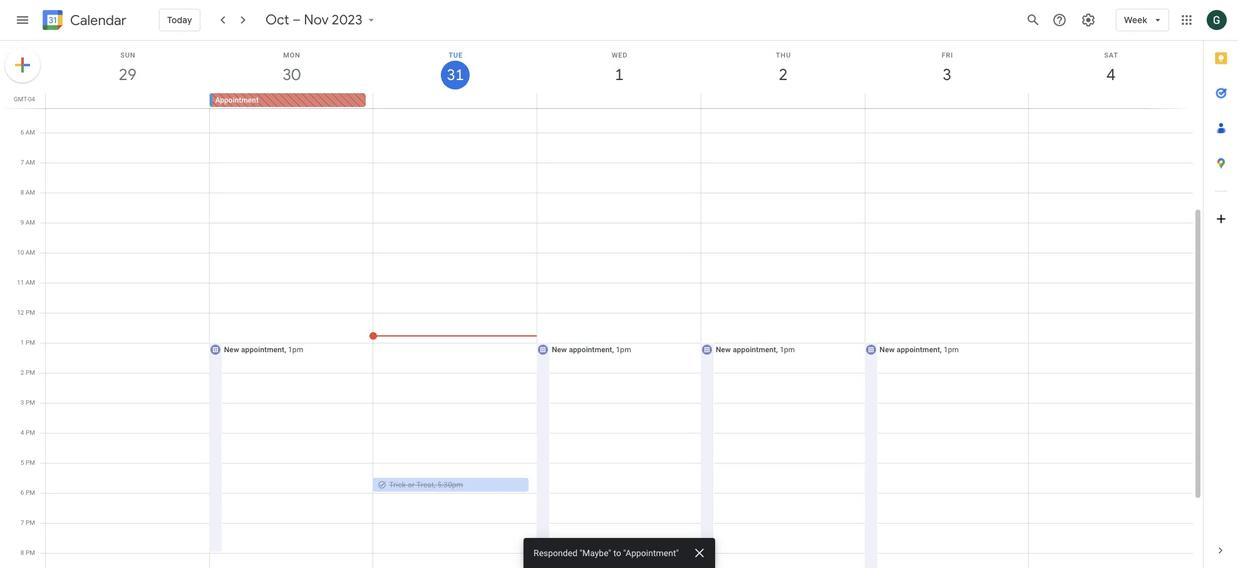 Task type: describe. For each thing, give the bounding box(es) containing it.
today
[[167, 14, 192, 26]]

12
[[17, 309, 24, 316]]

8 for 8 pm
[[21, 550, 24, 557]]

2 appointment from the left
[[569, 346, 612, 355]]

3 new from the left
[[716, 346, 731, 355]]

nov
[[304, 11, 328, 29]]

pm for 4 pm
[[26, 430, 35, 437]]

responded "maybe" to "appointment"
[[533, 549, 679, 559]]

10
[[17, 249, 24, 256]]

sat
[[1104, 51, 1118, 60]]

am for 7 am
[[26, 159, 35, 166]]

today button
[[159, 5, 200, 35]]

to
[[613, 549, 621, 559]]

or
[[408, 481, 415, 490]]

11
[[17, 279, 24, 286]]

oct – nov 2023
[[265, 11, 362, 29]]

sun 29
[[118, 51, 136, 85]]

am for 9 am
[[26, 219, 35, 226]]

2 new appointment , 1pm from the left
[[552, 346, 631, 355]]

am for 10 am
[[26, 249, 35, 256]]

am for 11 am
[[26, 279, 35, 286]]

trick
[[389, 481, 406, 490]]

–
[[292, 11, 301, 29]]

7 for 7 pm
[[21, 520, 24, 527]]

3 pm
[[21, 400, 35, 406]]

treat
[[417, 481, 434, 490]]

4 link
[[1097, 61, 1126, 90]]

gmt-04
[[14, 96, 35, 103]]

9 am
[[20, 219, 35, 226]]

4 new from the left
[[880, 346, 895, 355]]

"maybe"
[[579, 549, 611, 559]]

1 cell from the left
[[46, 93, 210, 108]]

5:30pm
[[438, 481, 463, 490]]

3 inside fri 3
[[942, 65, 951, 85]]

mon 30
[[282, 51, 300, 85]]

1 pm
[[21, 339, 35, 346]]

30
[[282, 65, 300, 85]]

3 1pm from the left
[[780, 346, 795, 355]]

1 1pm from the left
[[288, 346, 303, 355]]

pm for 12 pm
[[26, 309, 35, 316]]

sun
[[120, 51, 135, 60]]

trick or treat , 5:30pm
[[389, 481, 463, 490]]

4 cell from the left
[[701, 93, 865, 108]]

2023
[[332, 11, 362, 29]]

6 pm
[[21, 490, 35, 497]]

oct
[[265, 11, 289, 29]]

gmt-
[[14, 96, 28, 103]]

thu
[[776, 51, 791, 60]]

wed
[[612, 51, 628, 60]]

responded
[[533, 549, 577, 559]]

31
[[446, 65, 463, 85]]

11 am
[[17, 279, 35, 286]]

pm for 5 pm
[[26, 460, 35, 467]]

tue
[[449, 51, 463, 60]]

"appointment"
[[623, 549, 679, 559]]

5 pm
[[21, 460, 35, 467]]

7 for 7 am
[[20, 159, 24, 166]]

4 pm
[[21, 430, 35, 437]]

thu 2
[[776, 51, 791, 85]]

6 for 6 pm
[[21, 490, 24, 497]]

0 horizontal spatial 1
[[21, 339, 24, 346]]

pm for 7 pm
[[26, 520, 35, 527]]

am for 6 am
[[26, 129, 35, 136]]

pm for 3 pm
[[26, 400, 35, 406]]



Task type: vqa. For each thing, say whether or not it's contained in the screenshot.
3rd cell from right
yes



Task type: locate. For each thing, give the bounding box(es) containing it.
wed 1
[[612, 51, 628, 85]]

fri
[[942, 51, 953, 60]]

new appointment , 1pm
[[224, 346, 303, 355], [552, 346, 631, 355], [716, 346, 795, 355], [880, 346, 959, 355]]

6 for 6 am
[[20, 129, 24, 136]]

7
[[20, 159, 24, 166], [21, 520, 24, 527]]

0 horizontal spatial 2
[[21, 370, 24, 376]]

main drawer image
[[15, 13, 30, 28]]

am right 10
[[26, 249, 35, 256]]

31 link
[[441, 61, 470, 90]]

3 up 4 pm
[[21, 400, 24, 406]]

3 appointment from the left
[[733, 346, 776, 355]]

new
[[224, 346, 239, 355], [552, 346, 567, 355], [716, 346, 731, 355], [880, 346, 895, 355]]

2 new from the left
[[552, 346, 567, 355]]

am right 11 at the left of page
[[26, 279, 35, 286]]

3 down fri
[[942, 65, 951, 85]]

1 7 from the top
[[20, 159, 24, 166]]

tab list
[[1204, 41, 1238, 534]]

04
[[28, 96, 35, 103]]

0 vertical spatial 2
[[778, 65, 787, 85]]

week
[[1124, 14, 1147, 26]]

am
[[26, 129, 35, 136], [26, 159, 35, 166], [26, 189, 35, 196], [26, 219, 35, 226], [26, 249, 35, 256], [26, 279, 35, 286]]

pm up 4 pm
[[26, 400, 35, 406]]

pm for 1 pm
[[26, 339, 35, 346]]

2 cell from the left
[[373, 93, 537, 108]]

mon
[[283, 51, 300, 60]]

am up 7 am
[[26, 129, 35, 136]]

0 vertical spatial 6
[[20, 129, 24, 136]]

0 horizontal spatial 3
[[21, 400, 24, 406]]

2 8 from the top
[[21, 550, 24, 557]]

6 up 7 am
[[20, 129, 24, 136]]

2 up 3 pm
[[21, 370, 24, 376]]

6
[[20, 129, 24, 136], [21, 490, 24, 497]]

fri 3
[[942, 51, 953, 85]]

pm down 5 pm in the bottom left of the page
[[26, 490, 35, 497]]

grid containing 29
[[0, 41, 1203, 569]]

6 pm from the top
[[26, 460, 35, 467]]

6 cell from the left
[[1029, 93, 1193, 108]]

pm up 2 pm
[[26, 339, 35, 346]]

2 pm
[[21, 370, 35, 376]]

0 vertical spatial 3
[[942, 65, 951, 85]]

2 inside thu 2
[[778, 65, 787, 85]]

calendar heading
[[68, 12, 126, 29]]

pm right 12
[[26, 309, 35, 316]]

4 new appointment , 1pm from the left
[[880, 346, 959, 355]]

8
[[20, 189, 24, 196], [21, 550, 24, 557]]

1 horizontal spatial 3
[[942, 65, 951, 85]]

29 link
[[113, 61, 142, 90]]

am for 8 am
[[26, 189, 35, 196]]

appointment
[[215, 96, 259, 105]]

9 pm from the top
[[26, 550, 35, 557]]

1 6 from the top
[[20, 129, 24, 136]]

10 am
[[17, 249, 35, 256]]

1 vertical spatial 1
[[21, 339, 24, 346]]

pm for 6 pm
[[26, 490, 35, 497]]

8 down 7 pm
[[21, 550, 24, 557]]

1 vertical spatial 3
[[21, 400, 24, 406]]

6 down 5
[[21, 490, 24, 497]]

4 1pm from the left
[[944, 346, 959, 355]]

cell down 31 link
[[373, 93, 537, 108]]

1 am from the top
[[26, 129, 35, 136]]

6 am
[[20, 129, 35, 136]]

1 new appointment , 1pm from the left
[[224, 346, 303, 355]]

0 vertical spatial 1
[[614, 65, 623, 85]]

8 for 8 am
[[20, 189, 24, 196]]

1 down 12
[[21, 339, 24, 346]]

pm up 3 pm
[[26, 370, 35, 376]]

6 am from the top
[[26, 279, 35, 286]]

9
[[20, 219, 24, 226]]

1 appointment from the left
[[241, 346, 284, 355]]

2 am from the top
[[26, 159, 35, 166]]

week button
[[1116, 5, 1169, 35]]

3 am from the top
[[26, 189, 35, 196]]

appointment row
[[40, 93, 1203, 108]]

5 cell from the left
[[865, 93, 1029, 108]]

0 vertical spatial 8
[[20, 189, 24, 196]]

1pm
[[288, 346, 303, 355], [616, 346, 631, 355], [780, 346, 795, 355], [944, 346, 959, 355]]

pm for 8 pm
[[26, 550, 35, 557]]

2 link
[[769, 61, 798, 90]]

4 inside sat 4
[[1106, 65, 1115, 85]]

calendar
[[70, 12, 126, 29]]

3 pm from the top
[[26, 370, 35, 376]]

calendar element
[[40, 8, 126, 35]]

pm
[[26, 309, 35, 316], [26, 339, 35, 346], [26, 370, 35, 376], [26, 400, 35, 406], [26, 430, 35, 437], [26, 460, 35, 467], [26, 490, 35, 497], [26, 520, 35, 527], [26, 550, 35, 557]]

7 am
[[20, 159, 35, 166]]

appointment button
[[212, 93, 366, 107]]

2 7 from the top
[[21, 520, 24, 527]]

5 am from the top
[[26, 249, 35, 256]]

29
[[118, 65, 136, 85]]

cell down "1" link
[[537, 93, 701, 108]]

oct – nov 2023 button
[[260, 11, 382, 29]]

3 cell from the left
[[537, 93, 701, 108]]

1 vertical spatial 8
[[21, 550, 24, 557]]

1 vertical spatial 4
[[21, 430, 24, 437]]

cell down 4 link
[[1029, 93, 1193, 108]]

tue 31
[[446, 51, 463, 85]]

4 down sat
[[1106, 65, 1115, 85]]

1 down the wed
[[614, 65, 623, 85]]

settings menu image
[[1081, 13, 1096, 28]]

8 up 9
[[20, 189, 24, 196]]

12 pm
[[17, 309, 35, 316]]

1 8 from the top
[[20, 189, 24, 196]]

7 down 6 pm
[[21, 520, 24, 527]]

30 link
[[277, 61, 306, 90]]

grid
[[0, 41, 1203, 569]]

cell down 2 link
[[701, 93, 865, 108]]

1 vertical spatial 7
[[21, 520, 24, 527]]

cell
[[46, 93, 210, 108], [373, 93, 537, 108], [537, 93, 701, 108], [701, 93, 865, 108], [865, 93, 1029, 108], [1029, 93, 1193, 108]]

,
[[284, 346, 286, 355], [612, 346, 614, 355], [776, 346, 778, 355], [940, 346, 942, 355], [434, 481, 436, 490]]

4 pm from the top
[[26, 400, 35, 406]]

3
[[942, 65, 951, 85], [21, 400, 24, 406]]

5
[[21, 460, 24, 467]]

2
[[778, 65, 787, 85], [21, 370, 24, 376]]

1 new from the left
[[224, 346, 239, 355]]

2 pm from the top
[[26, 339, 35, 346]]

4 up 5
[[21, 430, 24, 437]]

1 link
[[605, 61, 634, 90]]

4 appointment from the left
[[897, 346, 940, 355]]

7 pm
[[21, 520, 35, 527]]

2 6 from the top
[[21, 490, 24, 497]]

0 horizontal spatial 4
[[21, 430, 24, 437]]

1 pm from the top
[[26, 309, 35, 316]]

sat 4
[[1104, 51, 1118, 85]]

cell down 3 link
[[865, 93, 1029, 108]]

3 link
[[933, 61, 962, 90]]

2 down thu
[[778, 65, 787, 85]]

pm down 3 pm
[[26, 430, 35, 437]]

am down 6 am
[[26, 159, 35, 166]]

0 vertical spatial 4
[[1106, 65, 1115, 85]]

8 pm
[[21, 550, 35, 557]]

pm right 5
[[26, 460, 35, 467]]

1 vertical spatial 2
[[21, 370, 24, 376]]

1 vertical spatial 6
[[21, 490, 24, 497]]

1 inside wed 1
[[614, 65, 623, 85]]

1 horizontal spatial 2
[[778, 65, 787, 85]]

4 am from the top
[[26, 219, 35, 226]]

4
[[1106, 65, 1115, 85], [21, 430, 24, 437]]

pm down 7 pm
[[26, 550, 35, 557]]

2 1pm from the left
[[616, 346, 631, 355]]

am up 9 am
[[26, 189, 35, 196]]

1 horizontal spatial 4
[[1106, 65, 1115, 85]]

8 am
[[20, 189, 35, 196]]

1 horizontal spatial 1
[[614, 65, 623, 85]]

3 new appointment , 1pm from the left
[[716, 346, 795, 355]]

am right 9
[[26, 219, 35, 226]]

0 vertical spatial 7
[[20, 159, 24, 166]]

7 down 6 am
[[20, 159, 24, 166]]

appointment
[[241, 346, 284, 355], [569, 346, 612, 355], [733, 346, 776, 355], [897, 346, 940, 355]]

pm for 2 pm
[[26, 370, 35, 376]]

cell down 29 link
[[46, 93, 210, 108]]

7 pm from the top
[[26, 490, 35, 497]]

5 pm from the top
[[26, 430, 35, 437]]

1
[[614, 65, 623, 85], [21, 339, 24, 346]]

8 pm from the top
[[26, 520, 35, 527]]

pm up the 8 pm
[[26, 520, 35, 527]]



